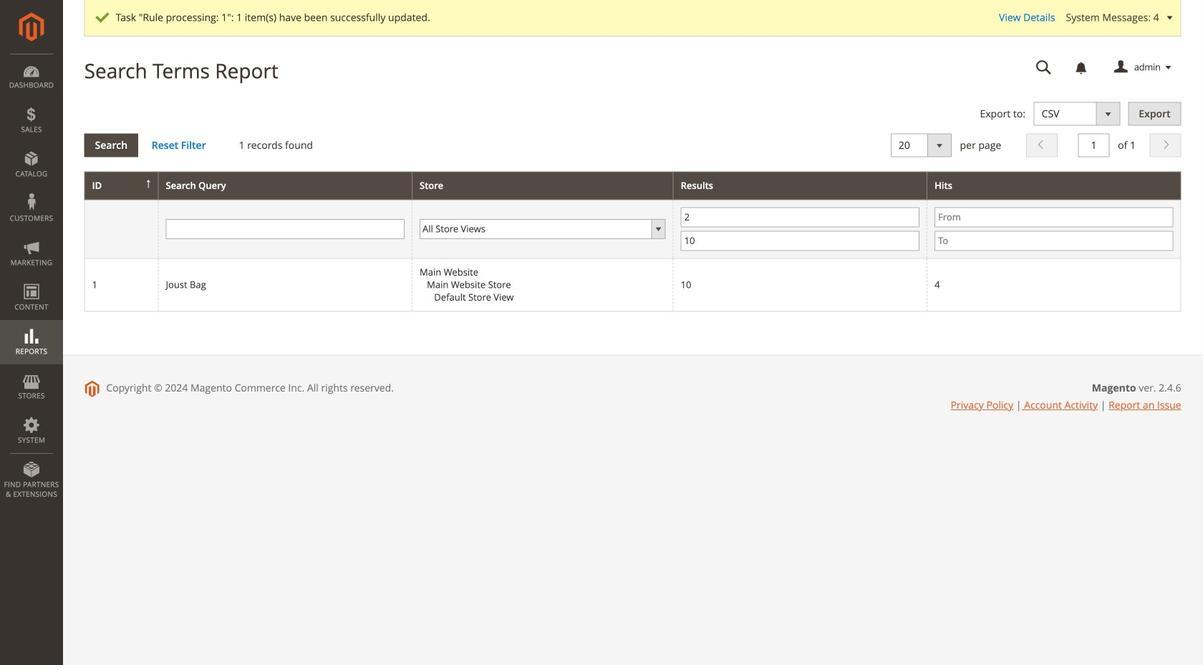 Task type: describe. For each thing, give the bounding box(es) containing it.
To text field
[[681, 231, 920, 251]]

magento admin panel image
[[19, 12, 44, 42]]

To text field
[[935, 231, 1174, 251]]



Task type: locate. For each thing, give the bounding box(es) containing it.
0 horizontal spatial from text field
[[681, 207, 920, 227]]

from text field up to text box
[[681, 207, 920, 227]]

from text field up to text field
[[935, 207, 1174, 227]]

from text field for to text box
[[681, 207, 920, 227]]

None text field
[[1026, 55, 1062, 80], [1078, 134, 1110, 157], [166, 219, 405, 239], [1026, 55, 1062, 80], [1078, 134, 1110, 157], [166, 219, 405, 239]]

1 horizontal spatial from text field
[[935, 207, 1174, 227]]

2 from text field from the left
[[935, 207, 1174, 227]]

from text field for to text field
[[935, 207, 1174, 227]]

From text field
[[681, 207, 920, 227], [935, 207, 1174, 227]]

menu bar
[[0, 54, 63, 507]]

1 from text field from the left
[[681, 207, 920, 227]]



